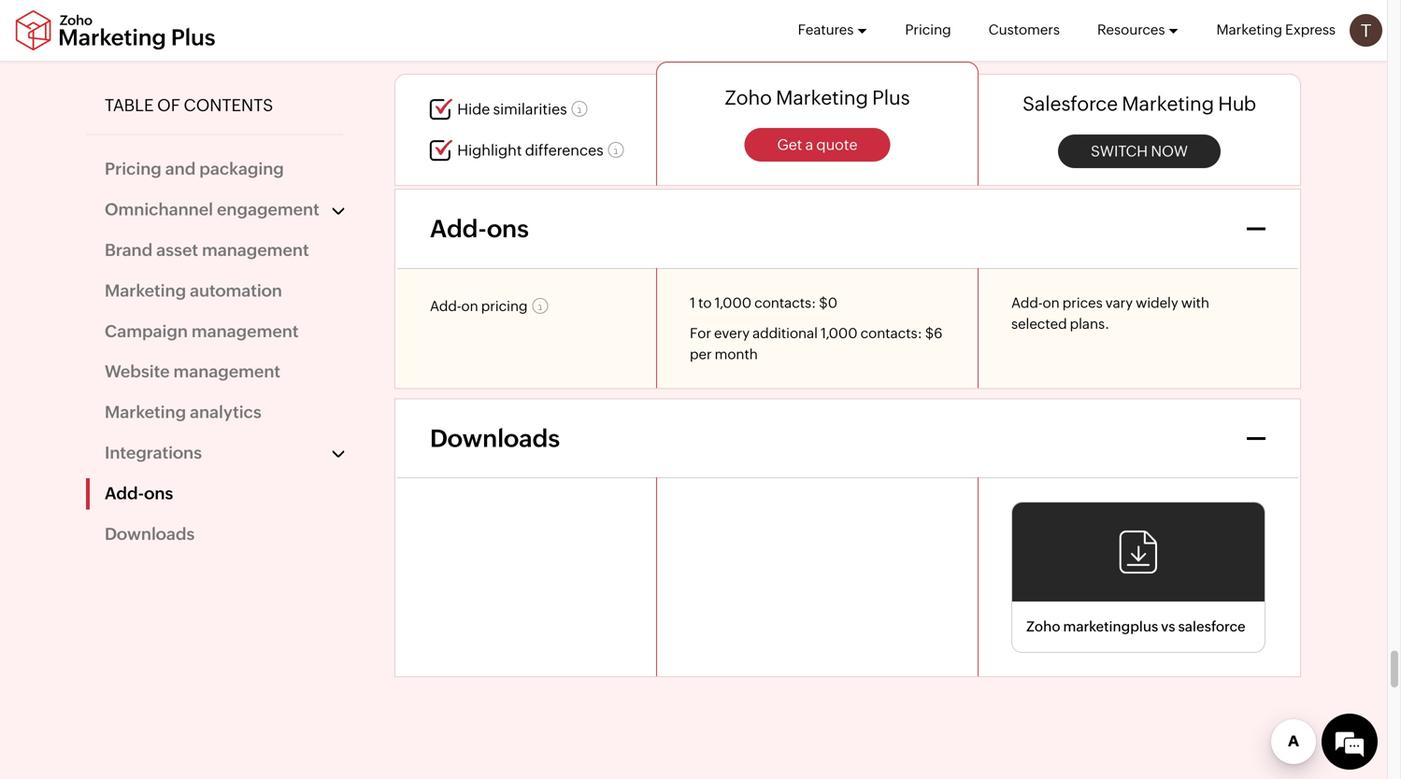Task type: describe. For each thing, give the bounding box(es) containing it.
of
[[157, 96, 180, 115]]

salesforce
[[1023, 93, 1119, 115]]

brand asset management
[[105, 241, 309, 260]]

campaign management
[[105, 322, 299, 341]]

for every additional 1,000 contacts: $6 per month
[[690, 325, 943, 363]]

add- for ons
[[430, 215, 487, 243]]

zoho for zoho marketingplus vs salesforce
[[1027, 619, 1061, 636]]

marketing analytics
[[105, 403, 262, 422]]

pricing for pricing and packaging
[[105, 160, 162, 179]]

omnichannel engagement
[[105, 200, 320, 219]]

similarities
[[493, 101, 567, 118]]

to
[[699, 295, 712, 311]]

per
[[690, 346, 712, 363]]

$6
[[926, 325, 943, 342]]

on
[[1043, 295, 1060, 311]]

salesforce
[[1179, 619, 1246, 636]]

1
[[690, 295, 696, 311]]

brand
[[105, 241, 153, 260]]

$0
[[820, 295, 838, 311]]

0 vertical spatial ons
[[487, 215, 529, 243]]

every
[[714, 325, 750, 342]]

plus
[[873, 87, 911, 109]]

0 vertical spatial add-ons
[[430, 215, 529, 243]]

zoho for zoho marketing plus
[[725, 87, 772, 109]]

highlight differences
[[458, 142, 604, 159]]

pricing for pricing
[[906, 22, 952, 38]]

and
[[165, 160, 196, 179]]

zoho marketingplus vs salesforce
[[1027, 619, 1246, 636]]

prices
[[1063, 295, 1103, 311]]

0 horizontal spatial ons
[[144, 484, 173, 503]]

automation
[[190, 281, 282, 300]]

customers
[[989, 22, 1061, 38]]

hide
[[458, 101, 490, 118]]

with
[[1182, 295, 1210, 311]]

resources
[[1098, 22, 1166, 38]]

0 horizontal spatial 1,000
[[715, 295, 752, 311]]

hub
[[1219, 93, 1257, 115]]

2 vertical spatial add-
[[105, 484, 144, 503]]

selected
[[1012, 316, 1068, 332]]

marketing for marketing automation
[[105, 281, 186, 300]]

1,000 inside for every additional 1,000 contacts: $6 per month
[[821, 325, 858, 342]]

engagement
[[217, 200, 320, 219]]

resources link
[[1098, 0, 1180, 60]]

month
[[715, 346, 758, 363]]

0 horizontal spatial contacts:
[[755, 295, 817, 311]]

1 to 1,000 contacts: $0
[[690, 295, 838, 311]]

terry turtle image
[[1350, 14, 1383, 47]]



Task type: vqa. For each thing, say whether or not it's contained in the screenshot.
website management
yes



Task type: locate. For each thing, give the bounding box(es) containing it.
packaging
[[199, 160, 284, 179]]

0 horizontal spatial add-
[[105, 484, 144, 503]]

pricing link
[[906, 0, 952, 60]]

contacts: inside for every additional 1,000 contacts: $6 per month
[[861, 325, 923, 342]]

0 vertical spatial add-
[[430, 215, 487, 243]]

add- inside add-on prices vary widely with selected plans.
[[1012, 295, 1043, 311]]

0 vertical spatial downloads
[[430, 425, 560, 453]]

1,000 down $0 in the top of the page
[[821, 325, 858, 342]]

add- up the selected
[[1012, 295, 1043, 311]]

vs
[[1162, 619, 1176, 636]]

asset
[[156, 241, 198, 260]]

ons
[[487, 215, 529, 243], [144, 484, 173, 503]]

marketing express
[[1217, 22, 1336, 38]]

1 vertical spatial 1,000
[[821, 325, 858, 342]]

ons down highlight
[[487, 215, 529, 243]]

zoho
[[725, 87, 772, 109], [1027, 619, 1061, 636]]

marketing up the 'campaign'
[[105, 281, 186, 300]]

add-ons down highlight
[[430, 215, 529, 243]]

0 vertical spatial 1,000
[[715, 295, 752, 311]]

differences
[[525, 142, 604, 159]]

0 vertical spatial zoho
[[725, 87, 772, 109]]

marketing for marketing express
[[1217, 22, 1283, 38]]

management down automation
[[192, 322, 299, 341]]

features link
[[798, 0, 868, 60]]

website management
[[105, 362, 281, 382]]

marketingplus
[[1064, 619, 1159, 636]]

0 horizontal spatial downloads
[[105, 525, 195, 544]]

express
[[1286, 22, 1336, 38]]

marketing automation
[[105, 281, 282, 300]]

0 vertical spatial pricing
[[906, 22, 952, 38]]

management up analytics
[[173, 362, 281, 382]]

additional
[[753, 325, 818, 342]]

1 vertical spatial pricing
[[105, 160, 162, 179]]

1 horizontal spatial 1,000
[[821, 325, 858, 342]]

integrations
[[105, 444, 202, 463]]

management for website management
[[173, 362, 281, 382]]

pricing left and
[[105, 160, 162, 179]]

0 horizontal spatial zoho
[[725, 87, 772, 109]]

add-on prices vary widely with selected plans.
[[1012, 295, 1210, 332]]

add-
[[430, 215, 487, 243], [1012, 295, 1043, 311], [105, 484, 144, 503]]

marketing up the "integrations"
[[105, 403, 186, 422]]

1 horizontal spatial add-
[[430, 215, 487, 243]]

1 horizontal spatial downloads
[[430, 425, 560, 453]]

add-ons
[[430, 215, 529, 243], [105, 484, 173, 503]]

for
[[690, 325, 712, 342]]

ons down the "integrations"
[[144, 484, 173, 503]]

marketing for marketing analytics
[[105, 403, 186, 422]]

vary
[[1106, 295, 1134, 311]]

now
[[1152, 142, 1189, 160]]

0 horizontal spatial add-ons
[[105, 484, 173, 503]]

pricing and packaging
[[105, 160, 284, 179]]

switch now link
[[1059, 134, 1221, 168]]

zoho marketing plus
[[725, 87, 911, 109]]

website
[[105, 362, 170, 382]]

add-ons down the "integrations"
[[105, 484, 173, 503]]

switch
[[1091, 142, 1149, 160]]

1 horizontal spatial contacts:
[[861, 325, 923, 342]]

1,000 right to
[[715, 295, 752, 311]]

0 vertical spatial contacts:
[[755, 295, 817, 311]]

widely
[[1136, 295, 1179, 311]]

contents
[[184, 96, 273, 115]]

downloads
[[430, 425, 560, 453], [105, 525, 195, 544]]

marketing up now
[[1123, 93, 1215, 115]]

management for campaign management
[[192, 322, 299, 341]]

quote
[[817, 136, 858, 154]]

zoho left marketingplus
[[1027, 619, 1061, 636]]

switch now
[[1091, 142, 1189, 160]]

2 vertical spatial management
[[173, 362, 281, 382]]

add- down the "integrations"
[[105, 484, 144, 503]]

1 horizontal spatial ons
[[487, 215, 529, 243]]

management
[[202, 241, 309, 260], [192, 322, 299, 341], [173, 362, 281, 382]]

1 vertical spatial zoho
[[1027, 619, 1061, 636]]

contacts:
[[755, 295, 817, 311], [861, 325, 923, 342]]

1,000
[[715, 295, 752, 311], [821, 325, 858, 342]]

1 horizontal spatial add-ons
[[430, 215, 529, 243]]

1 vertical spatial add-ons
[[105, 484, 173, 503]]

marketing express link
[[1217, 0, 1336, 60]]

table
[[105, 96, 154, 115]]

contacts: left $6
[[861, 325, 923, 342]]

hide similarities
[[458, 101, 567, 118]]

1 vertical spatial management
[[192, 322, 299, 341]]

1 vertical spatial downloads
[[105, 525, 195, 544]]

1 vertical spatial ons
[[144, 484, 173, 503]]

get
[[778, 136, 803, 154]]

0 vertical spatial management
[[202, 241, 309, 260]]

table of contents
[[105, 96, 273, 115]]

marketing inside 'link'
[[1217, 22, 1283, 38]]

zoho marketingplus logo image
[[14, 10, 217, 51]]

2 horizontal spatial add-
[[1012, 295, 1043, 311]]

get a quote link
[[745, 128, 891, 162]]

management down engagement
[[202, 241, 309, 260]]

salesforce marketing hub
[[1023, 93, 1257, 115]]

add- for on
[[1012, 295, 1043, 311]]

pricing
[[906, 22, 952, 38], [105, 160, 162, 179]]

campaign
[[105, 322, 188, 341]]

features
[[798, 22, 854, 38]]

1 horizontal spatial pricing
[[906, 22, 952, 38]]

pricing up "plus"
[[906, 22, 952, 38]]

add- down highlight
[[430, 215, 487, 243]]

contacts: up additional
[[755, 295, 817, 311]]

1 vertical spatial contacts:
[[861, 325, 923, 342]]

1 vertical spatial add-
[[1012, 295, 1043, 311]]

analytics
[[190, 403, 262, 422]]

plans.
[[1070, 316, 1110, 332]]

marketing up the get a quote
[[776, 87, 869, 109]]

get a quote
[[778, 136, 858, 154]]

0 horizontal spatial pricing
[[105, 160, 162, 179]]

1 horizontal spatial zoho
[[1027, 619, 1061, 636]]

highlight
[[458, 142, 522, 159]]

marketing
[[1217, 22, 1283, 38], [776, 87, 869, 109], [1123, 93, 1215, 115], [105, 281, 186, 300], [105, 403, 186, 422]]

zoho up get a quote link
[[725, 87, 772, 109]]

customers link
[[989, 0, 1061, 60]]

omnichannel
[[105, 200, 213, 219]]

a
[[806, 136, 814, 154]]

marketing left 'express'
[[1217, 22, 1283, 38]]



